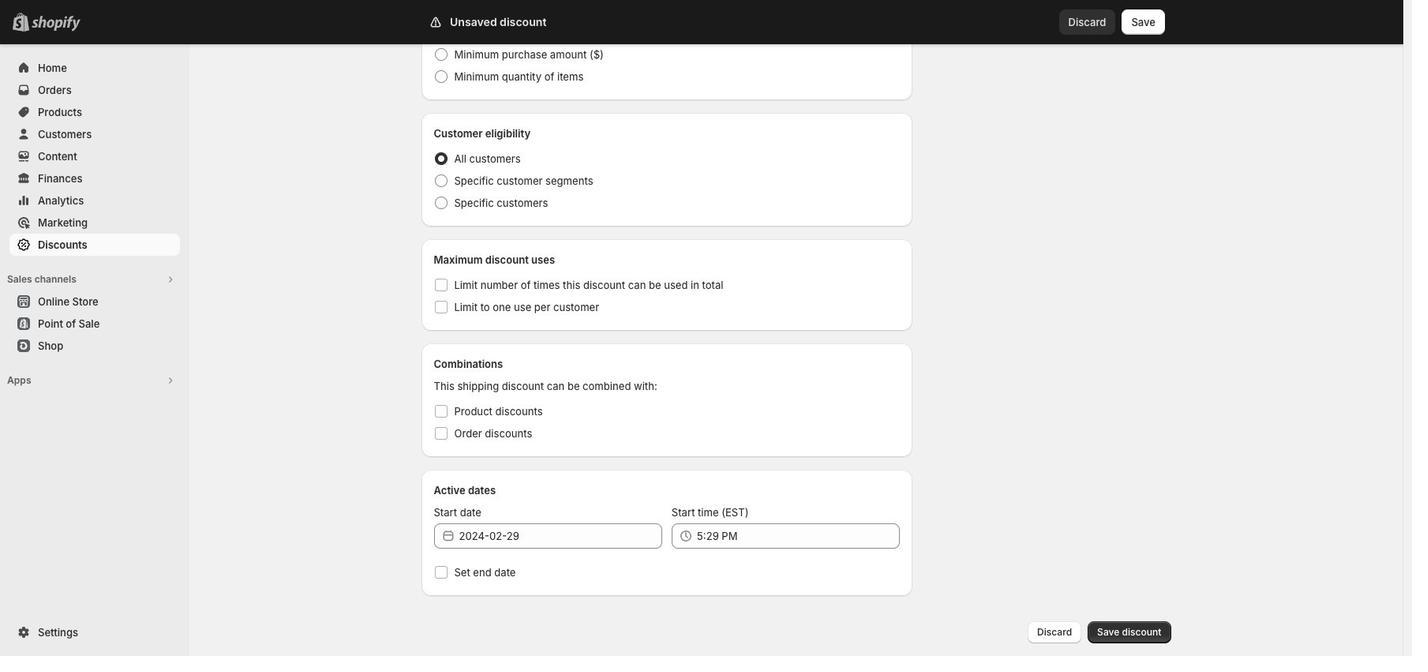 Task type: vqa. For each thing, say whether or not it's contained in the screenshot.
Add apps button
no



Task type: locate. For each thing, give the bounding box(es) containing it.
Enter time text field
[[697, 524, 900, 549]]



Task type: describe. For each thing, give the bounding box(es) containing it.
shopify image
[[32, 16, 81, 32]]

YYYY-MM-DD text field
[[459, 524, 662, 549]]



